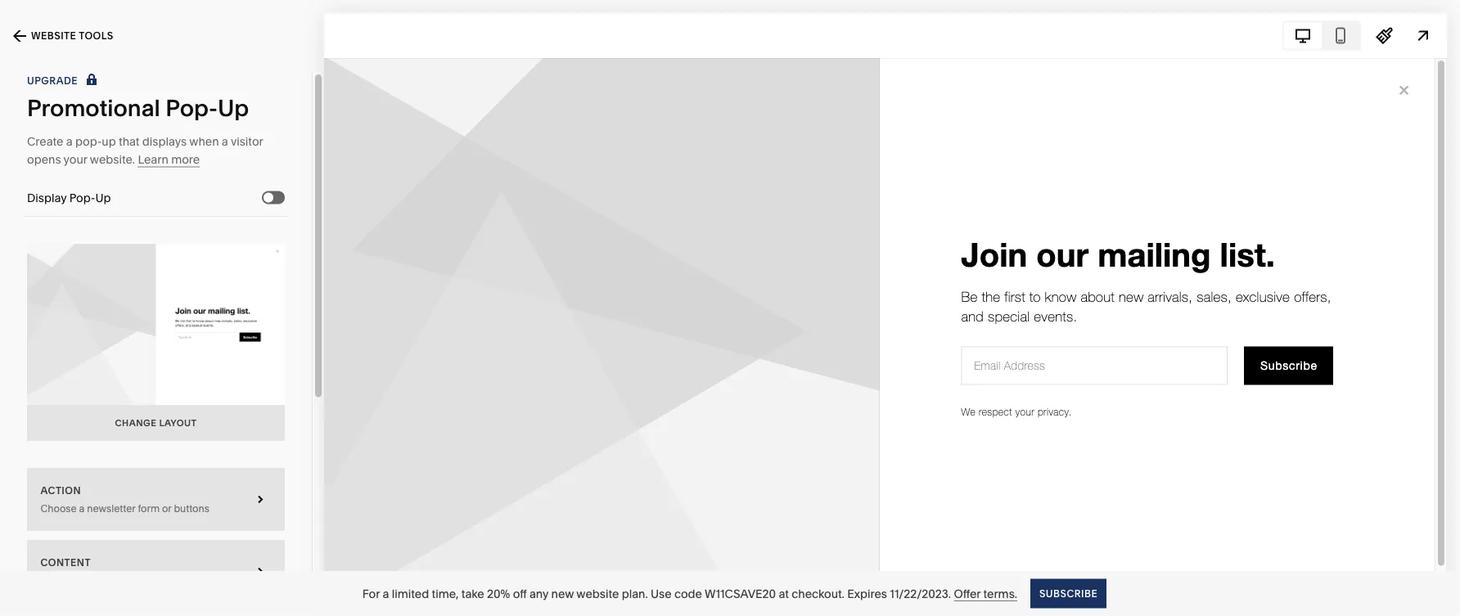 Task type: describe. For each thing, give the bounding box(es) containing it.
website
[[31, 30, 76, 42]]

at
[[779, 587, 789, 601]]

20%
[[487, 587, 510, 601]]

form
[[138, 503, 160, 515]]

for a limited time, take 20% off any new website plan. use code w11csave20 at checkout. expires 11/22/2023. offer terms.
[[363, 587, 1018, 601]]

or
[[162, 503, 172, 515]]

change layout link
[[27, 244, 285, 441]]

more
[[171, 153, 200, 167]]

a right for
[[383, 587, 389, 601]]

up
[[102, 135, 116, 149]]

upgrade
[[27, 75, 78, 87]]

promotional pop-up
[[27, 94, 249, 122]]

subscribe button
[[1031, 579, 1107, 609]]

pop- for promotional
[[166, 94, 218, 122]]

a right the when
[[222, 135, 228, 149]]

that
[[119, 135, 140, 149]]

website
[[577, 587, 619, 601]]

expires
[[848, 587, 888, 601]]

a inside action choose a newsletter form or buttons
[[79, 503, 85, 515]]

new
[[552, 587, 574, 601]]

displays
[[142, 135, 187, 149]]

any
[[530, 587, 549, 601]]

take
[[462, 587, 485, 601]]

display
[[27, 191, 67, 205]]

layout
[[159, 418, 197, 429]]

terms.
[[984, 587, 1018, 601]]

learn more link
[[138, 153, 200, 167]]

w11csave20
[[705, 587, 776, 601]]

limited
[[392, 587, 429, 601]]

content link
[[27, 540, 285, 603]]

change layout
[[115, 418, 197, 429]]

when
[[189, 135, 219, 149]]



Task type: vqa. For each thing, say whether or not it's contained in the screenshot.
'UPGRADE' Button
yes



Task type: locate. For each thing, give the bounding box(es) containing it.
newsletter
[[87, 503, 136, 515]]

offer terms. link
[[954, 587, 1018, 602]]

opens
[[27, 153, 61, 167]]

0 vertical spatial pop-
[[166, 94, 218, 122]]

up for display pop-up
[[95, 191, 111, 205]]

1 vertical spatial up
[[95, 191, 111, 205]]

0 vertical spatial up
[[218, 94, 249, 122]]

11/22/2023.
[[890, 587, 952, 601]]

a up 'your'
[[66, 135, 73, 149]]

action choose a newsletter form or buttons
[[41, 485, 209, 515]]

1 horizontal spatial pop-
[[166, 94, 218, 122]]

pop-
[[166, 94, 218, 122], [69, 191, 95, 205]]

pop- for display
[[69, 191, 95, 205]]

subscribe
[[1040, 588, 1098, 600]]

offer
[[954, 587, 981, 601]]

checkout.
[[792, 587, 845, 601]]

your
[[64, 153, 87, 167]]

up down website.
[[95, 191, 111, 205]]

change
[[115, 418, 157, 429]]

action
[[41, 485, 81, 497]]

1 horizontal spatial up
[[218, 94, 249, 122]]

a
[[66, 135, 73, 149], [222, 135, 228, 149], [79, 503, 85, 515], [383, 587, 389, 601]]

overlay full center 02 image
[[27, 244, 285, 405]]

website tools
[[31, 30, 114, 42]]

Display Pop-Up checkbox
[[264, 193, 273, 203]]

visitor
[[231, 135, 263, 149]]

pop-
[[75, 135, 102, 149]]

tab list
[[1285, 23, 1360, 49]]

0 horizontal spatial up
[[95, 191, 111, 205]]

content
[[41, 557, 91, 569]]

off
[[513, 587, 527, 601]]

for
[[363, 587, 380, 601]]

learn
[[138, 153, 169, 167]]

choose
[[41, 503, 77, 515]]

create
[[27, 135, 63, 149]]

upgrade button
[[27, 72, 101, 90]]

learn more
[[138, 153, 200, 167]]

plan.
[[622, 587, 648, 601]]

use
[[651, 587, 672, 601]]

time,
[[432, 587, 459, 601]]

create a pop-up that displays when a visitor opens your website.
[[27, 135, 263, 167]]

pop- right display
[[69, 191, 95, 205]]

up for promotional pop-up
[[218, 94, 249, 122]]

0 horizontal spatial pop-
[[69, 191, 95, 205]]

website.
[[90, 153, 135, 167]]

up up visitor
[[218, 94, 249, 122]]

tools
[[79, 30, 114, 42]]

website tools button
[[0, 18, 132, 54]]

a right choose
[[79, 503, 85, 515]]

display pop-up
[[27, 191, 111, 205]]

promotional
[[27, 94, 160, 122]]

buttons
[[174, 503, 209, 515]]

up
[[218, 94, 249, 122], [95, 191, 111, 205]]

code
[[675, 587, 703, 601]]

pop- up the when
[[166, 94, 218, 122]]

1 vertical spatial pop-
[[69, 191, 95, 205]]



